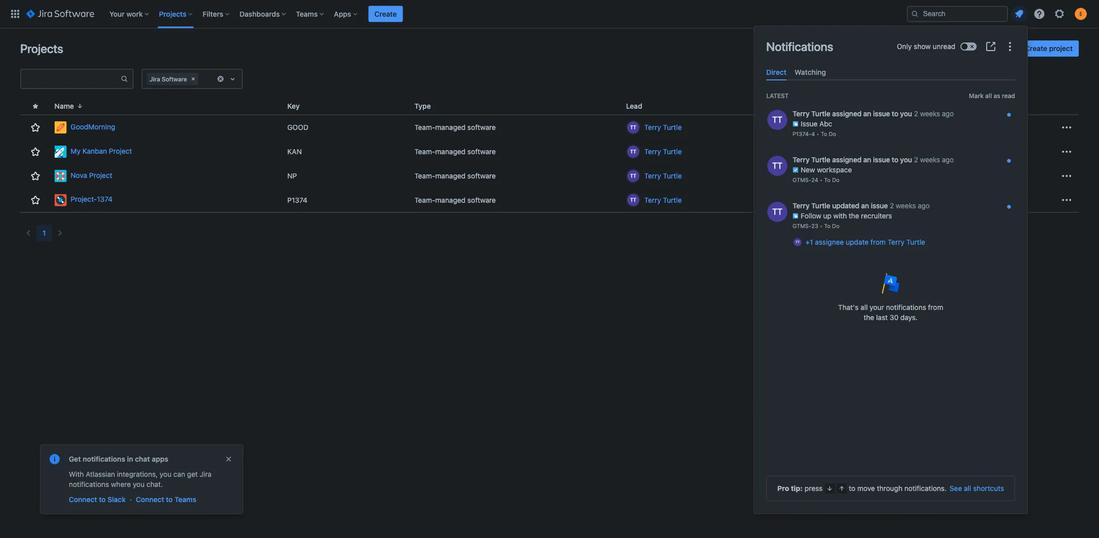 Task type: describe. For each thing, give the bounding box(es) containing it.
notifications image
[[1014, 8, 1026, 20]]

all for see
[[964, 485, 972, 493]]

managed for np
[[435, 172, 466, 180]]

integrations,
[[117, 470, 158, 479]]

terry for good
[[645, 123, 661, 132]]

my kanban project
[[71, 147, 132, 155]]

pro tip: press
[[778, 485, 823, 493]]

previous image
[[22, 227, 34, 239]]

apps button
[[331, 6, 361, 22]]

read
[[1002, 92, 1016, 99]]

teams button
[[293, 6, 328, 22]]

get notifications in chat apps
[[69, 455, 168, 464]]

your
[[109, 10, 125, 18]]

in
[[127, 455, 133, 464]]

assignee
[[815, 238, 844, 247]]

managed for p1374
[[435, 196, 466, 204]]

create button
[[369, 6, 403, 22]]

appswitcher icon image
[[9, 8, 21, 20]]

type
[[415, 102, 431, 110]]

nova project
[[71, 171, 112, 179]]

connect to teams button
[[135, 494, 197, 506]]

terry turtle for kan
[[645, 148, 682, 156]]

+1
[[806, 238, 813, 247]]

Search field
[[907, 6, 1009, 22]]

chat.
[[147, 480, 163, 489]]

1 button
[[36, 225, 52, 241]]

connect to teams
[[136, 496, 196, 504]]

work
[[126, 10, 143, 18]]

key button
[[283, 101, 312, 112]]

notifications inside with atlassian integrations, you can get jira notifications where you chat.
[[69, 480, 109, 489]]

watching
[[795, 68, 826, 76]]

search image
[[911, 10, 919, 18]]

goodmorning link
[[54, 121, 279, 134]]

lead button
[[622, 101, 655, 112]]

dashboards
[[240, 10, 280, 18]]

team- for good
[[415, 123, 435, 132]]

nova project link
[[54, 170, 279, 182]]

see
[[950, 485, 963, 493]]

1 vertical spatial you
[[133, 480, 145, 489]]

more image for good
[[1061, 121, 1073, 134]]

software for kan
[[468, 148, 496, 156]]

create project button
[[1019, 40, 1079, 57]]

1 terry turtle image from the top
[[768, 110, 788, 130]]

apps
[[152, 455, 168, 464]]

clear image
[[189, 75, 197, 83]]

that's
[[839, 303, 859, 312]]

terry turtle link for p1374
[[645, 195, 682, 205]]

connect to slack button
[[68, 494, 127, 506]]

1 vertical spatial projects
[[20, 41, 63, 56]]

connect for connect to slack
[[69, 496, 97, 504]]

+1 assignee update from terry turtle
[[806, 238, 926, 247]]

to move through notifications.
[[849, 485, 947, 493]]

30
[[890, 314, 899, 322]]

filters button
[[200, 6, 234, 22]]

primary element
[[6, 0, 907, 28]]

team- for p1374
[[415, 196, 435, 204]]

to for connect to teams
[[166, 496, 173, 504]]

nova
[[71, 171, 87, 179]]

jira inside with atlassian integrations, you can get jira notifications where you chat.
[[200, 470, 212, 479]]

filters
[[203, 10, 223, 18]]

with atlassian integrations, you can get jira notifications where you chat.
[[69, 470, 212, 489]]

notifications
[[767, 39, 834, 54]]

team-managed software for p1374
[[415, 196, 496, 204]]

tab list inside notifications dialog
[[763, 64, 1020, 81]]

can
[[173, 470, 185, 479]]

last
[[877, 314, 888, 322]]

days.
[[901, 314, 918, 322]]

kanban
[[82, 147, 107, 155]]

good
[[287, 123, 309, 132]]

project-1374 link
[[54, 194, 279, 206]]

all for mark
[[986, 92, 992, 99]]

direct
[[767, 68, 787, 76]]

terry for np
[[645, 172, 661, 180]]

mark all as read
[[969, 92, 1016, 99]]

arrow down image
[[826, 485, 834, 493]]

jira software
[[150, 75, 187, 82]]

slack
[[108, 496, 126, 504]]

managed for good
[[435, 123, 466, 132]]

mark all as read button
[[969, 91, 1016, 101]]

shortcuts
[[974, 485, 1005, 493]]

unread
[[933, 42, 956, 51]]

terry inside button
[[888, 238, 905, 247]]

project
[[1050, 44, 1073, 53]]

team-managed software for np
[[415, 172, 496, 180]]

create project
[[1025, 44, 1073, 53]]

get
[[69, 455, 81, 464]]

more image
[[1004, 40, 1017, 53]]

1 vertical spatial project
[[89, 171, 112, 179]]

lead
[[626, 102, 643, 110]]

the
[[864, 314, 875, 322]]

clear image
[[217, 75, 225, 83]]

terry turtle link for good
[[645, 122, 682, 133]]

atlassian
[[86, 470, 115, 479]]

turtle for np
[[663, 172, 682, 180]]

software for p1374
[[468, 196, 496, 204]]

project-
[[71, 195, 97, 204]]

1
[[43, 229, 46, 237]]

1 horizontal spatial you
[[160, 470, 172, 479]]

dismiss image
[[225, 455, 233, 464]]

more image
[[1061, 146, 1073, 158]]

terry for kan
[[645, 148, 661, 156]]

star my kanban project image
[[29, 146, 41, 158]]

turtle for good
[[663, 123, 682, 132]]

project-1374
[[71, 195, 113, 204]]

+1 assignee update from terry turtle button
[[806, 237, 926, 248]]

2 terry turtle image from the top
[[768, 156, 788, 176]]

more image for p1374
[[1061, 194, 1073, 206]]

my kanban project link
[[54, 146, 279, 158]]



Task type: locate. For each thing, give the bounding box(es) containing it.
2 horizontal spatial all
[[986, 92, 992, 99]]

dashboards button
[[237, 6, 290, 22]]

move
[[858, 485, 875, 493]]

projects button
[[156, 6, 197, 22]]

more image
[[1061, 121, 1073, 134], [1061, 170, 1073, 182], [1061, 194, 1073, 206]]

2 software from the top
[[468, 148, 496, 156]]

team-managed software for good
[[415, 123, 496, 132]]

where
[[111, 480, 131, 489]]

3 more image from the top
[[1061, 194, 1073, 206]]

team- for np
[[415, 172, 435, 180]]

connect down with
[[69, 496, 97, 504]]

software for np
[[468, 172, 496, 180]]

notifications
[[886, 303, 927, 312], [83, 455, 125, 464], [69, 480, 109, 489]]

connect inside button
[[136, 496, 164, 504]]

teams down can
[[175, 496, 196, 504]]

notifications.
[[905, 485, 947, 493]]

turtle for kan
[[663, 148, 682, 156]]

all right see
[[964, 485, 972, 493]]

0 vertical spatial teams
[[296, 10, 318, 18]]

turtle for p1374
[[663, 196, 682, 204]]

banner
[[0, 0, 1100, 28]]

2 vertical spatial notifications
[[69, 480, 109, 489]]

3 team-managed software from the top
[[415, 172, 496, 180]]

connect inside "connect to slack" button
[[69, 496, 97, 504]]

terry turtle image down latest
[[768, 110, 788, 130]]

3 terry turtle link from the top
[[645, 171, 682, 181]]

team-
[[415, 123, 435, 132], [415, 148, 435, 156], [415, 172, 435, 180], [415, 196, 435, 204]]

help image
[[1034, 8, 1046, 20]]

star goodmorning image
[[29, 121, 41, 134]]

team- for kan
[[415, 148, 435, 156]]

software
[[162, 75, 187, 82]]

1 horizontal spatial create
[[1025, 44, 1048, 53]]

open image
[[227, 73, 239, 85]]

1 vertical spatial all
[[861, 303, 868, 312]]

0 vertical spatial notifications
[[886, 303, 927, 312]]

1 horizontal spatial projects
[[159, 10, 187, 18]]

through
[[877, 485, 903, 493]]

software
[[468, 123, 496, 132], [468, 148, 496, 156], [468, 172, 496, 180], [468, 196, 496, 204]]

np
[[287, 172, 297, 180]]

all for that's
[[861, 303, 868, 312]]

0 horizontal spatial from
[[871, 238, 886, 247]]

1 horizontal spatial to
[[166, 496, 173, 504]]

show
[[914, 42, 931, 51]]

all
[[986, 92, 992, 99], [861, 303, 868, 312], [964, 485, 972, 493]]

terry turtle link for kan
[[645, 147, 682, 157]]

next image
[[54, 227, 66, 239]]

terry turtle image
[[768, 202, 788, 222]]

1 vertical spatial notifications
[[83, 455, 125, 464]]

create for create project
[[1025, 44, 1048, 53]]

latest
[[767, 92, 789, 99]]

all left the as
[[986, 92, 992, 99]]

0 horizontal spatial to
[[99, 496, 106, 504]]

0 vertical spatial all
[[986, 92, 992, 99]]

2 vertical spatial all
[[964, 485, 972, 493]]

0 vertical spatial more image
[[1061, 121, 1073, 134]]

arrow up image
[[838, 485, 846, 493]]

from inside that's all your notifications from the last 30 days.
[[929, 303, 944, 312]]

terry turtle link for np
[[645, 171, 682, 181]]

0 vertical spatial terry turtle image
[[768, 110, 788, 130]]

notifications up atlassian
[[83, 455, 125, 464]]

0 horizontal spatial create
[[375, 10, 397, 18]]

to inside notifications dialog
[[849, 485, 856, 493]]

info image
[[49, 453, 61, 466]]

0 horizontal spatial projects
[[20, 41, 63, 56]]

all inside see all shortcuts button
[[964, 485, 972, 493]]

connect to slack
[[69, 496, 126, 504]]

0 vertical spatial projects
[[159, 10, 187, 18]]

1 horizontal spatial from
[[929, 303, 944, 312]]

mark
[[969, 92, 984, 99]]

only
[[897, 42, 912, 51]]

1 horizontal spatial connect
[[136, 496, 164, 504]]

managed for kan
[[435, 148, 466, 156]]

kan
[[287, 148, 302, 156]]

0 horizontal spatial teams
[[175, 496, 196, 504]]

4 terry turtle from the top
[[645, 196, 682, 204]]

more image for np
[[1061, 170, 1073, 182]]

projects right work
[[159, 10, 187, 18]]

see all shortcuts
[[950, 485, 1005, 493]]

see all shortcuts button
[[950, 484, 1005, 494]]

teams left the apps
[[296, 10, 318, 18]]

terry turtle
[[645, 123, 682, 132], [645, 148, 682, 156], [645, 172, 682, 180], [645, 196, 682, 204]]

4 team- from the top
[[415, 196, 435, 204]]

name button
[[50, 101, 88, 112]]

to for connect to slack
[[99, 496, 106, 504]]

0 horizontal spatial all
[[861, 303, 868, 312]]

tab list containing direct
[[763, 64, 1020, 81]]

projects inside dropdown button
[[159, 10, 187, 18]]

project right kanban
[[109, 147, 132, 155]]

1 connect from the left
[[69, 496, 97, 504]]

tip:
[[791, 485, 803, 493]]

3 managed from the top
[[435, 172, 466, 180]]

create inside button
[[375, 10, 397, 18]]

settings image
[[1054, 8, 1066, 20]]

turtle
[[663, 123, 682, 132], [663, 148, 682, 156], [663, 172, 682, 180], [663, 196, 682, 204], [907, 238, 926, 247]]

as
[[994, 92, 1001, 99]]

2 terry turtle from the top
[[645, 148, 682, 156]]

terry for p1374
[[645, 196, 661, 204]]

all up the the
[[861, 303, 868, 312]]

terry turtle for p1374
[[645, 196, 682, 204]]

1374
[[97, 195, 113, 204]]

1 vertical spatial jira
[[200, 470, 212, 479]]

that's all your notifications from the last 30 days.
[[839, 303, 944, 322]]

None text field
[[21, 72, 120, 86]]

your work
[[109, 10, 143, 18]]

alert
[[40, 445, 243, 514]]

goodmorning
[[71, 123, 115, 131]]

you down integrations,
[[133, 480, 145, 489]]

jira right get
[[200, 470, 212, 479]]

2 team- from the top
[[415, 148, 435, 156]]

to
[[849, 485, 856, 493], [99, 496, 106, 504], [166, 496, 173, 504]]

1 horizontal spatial all
[[964, 485, 972, 493]]

projects down appswitcher icon
[[20, 41, 63, 56]]

tab list
[[763, 64, 1020, 81]]

notifications down atlassian
[[69, 480, 109, 489]]

1 team- from the top
[[415, 123, 435, 132]]

your work button
[[106, 6, 153, 22]]

project
[[109, 147, 132, 155], [89, 171, 112, 179]]

software for good
[[468, 123, 496, 132]]

3 software from the top
[[468, 172, 496, 180]]

you
[[160, 470, 172, 479], [133, 480, 145, 489]]

2 managed from the top
[[435, 148, 466, 156]]

1 team-managed software from the top
[[415, 123, 496, 132]]

0 vertical spatial create
[[375, 10, 397, 18]]

2 horizontal spatial to
[[849, 485, 856, 493]]

chat
[[135, 455, 150, 464]]

jira left the software
[[150, 75, 160, 82]]

2 team-managed software from the top
[[415, 148, 496, 156]]

terry turtle for np
[[645, 172, 682, 180]]

create inside button
[[1025, 44, 1048, 53]]

teams inside popup button
[[296, 10, 318, 18]]

2 connect from the left
[[136, 496, 164, 504]]

1 software from the top
[[468, 123, 496, 132]]

teams inside button
[[175, 496, 196, 504]]

name
[[54, 102, 74, 110]]

apps
[[334, 10, 351, 18]]

1 vertical spatial terry turtle image
[[768, 156, 788, 176]]

2 vertical spatial more image
[[1061, 194, 1073, 206]]

1 managed from the top
[[435, 123, 466, 132]]

0 vertical spatial jira
[[150, 75, 160, 82]]

create right "apps" 'popup button'
[[375, 10, 397, 18]]

0 horizontal spatial you
[[133, 480, 145, 489]]

1 terry turtle from the top
[[645, 123, 682, 132]]

only show unread
[[897, 42, 956, 51]]

open notifications in a new tab image
[[985, 40, 997, 53]]

terry turtle link
[[645, 122, 682, 133], [645, 147, 682, 157], [645, 171, 682, 181], [645, 195, 682, 205]]

4 team-managed software from the top
[[415, 196, 496, 204]]

1 vertical spatial more image
[[1061, 170, 1073, 182]]

team-managed software for kan
[[415, 148, 496, 156]]

your profile and settings image
[[1075, 8, 1087, 20]]

terry turtle for good
[[645, 123, 682, 132]]

you left can
[[160, 470, 172, 479]]

alert containing get notifications in chat apps
[[40, 445, 243, 514]]

p1374
[[287, 196, 308, 204]]

jira software image
[[26, 8, 94, 20], [26, 8, 94, 20]]

from
[[871, 238, 886, 247], [929, 303, 944, 312]]

teams
[[296, 10, 318, 18], [175, 496, 196, 504]]

create for create
[[375, 10, 397, 18]]

2 terry turtle link from the top
[[645, 147, 682, 157]]

create left the project
[[1025, 44, 1048, 53]]

connect down chat.
[[136, 496, 164, 504]]

0 vertical spatial from
[[871, 238, 886, 247]]

update
[[846, 238, 869, 247]]

notifications dialog
[[755, 26, 1028, 514]]

banner containing your work
[[0, 0, 1100, 28]]

notifications inside that's all your notifications from the last 30 days.
[[886, 303, 927, 312]]

1 vertical spatial create
[[1025, 44, 1048, 53]]

terry
[[645, 123, 661, 132], [645, 148, 661, 156], [645, 172, 661, 180], [645, 196, 661, 204], [888, 238, 905, 247]]

0 horizontal spatial connect
[[69, 496, 97, 504]]

key
[[287, 102, 300, 110]]

create
[[375, 10, 397, 18], [1025, 44, 1048, 53]]

0 vertical spatial you
[[160, 470, 172, 479]]

2 more image from the top
[[1061, 170, 1073, 182]]

pro
[[778, 485, 790, 493]]

with
[[69, 470, 84, 479]]

3 terry turtle from the top
[[645, 172, 682, 180]]

connect
[[69, 496, 97, 504], [136, 496, 164, 504]]

4 managed from the top
[[435, 196, 466, 204]]

from inside button
[[871, 238, 886, 247]]

1 more image from the top
[[1061, 121, 1073, 134]]

1 vertical spatial from
[[929, 303, 944, 312]]

1 horizontal spatial teams
[[296, 10, 318, 18]]

0 vertical spatial project
[[109, 147, 132, 155]]

all inside mark all as read "button"
[[986, 92, 992, 99]]

team-managed software
[[415, 123, 496, 132], [415, 148, 496, 156], [415, 172, 496, 180], [415, 196, 496, 204]]

star nova project image
[[29, 170, 41, 182]]

all inside that's all your notifications from the last 30 days.
[[861, 303, 868, 312]]

terry turtle image
[[768, 110, 788, 130], [768, 156, 788, 176]]

3 team- from the top
[[415, 172, 435, 180]]

turtle inside button
[[907, 238, 926, 247]]

my
[[71, 147, 81, 155]]

0 horizontal spatial jira
[[150, 75, 160, 82]]

your
[[870, 303, 885, 312]]

get
[[187, 470, 198, 479]]

project right nova
[[89, 171, 112, 179]]

notifications up days.
[[886, 303, 927, 312]]

1 horizontal spatial jira
[[200, 470, 212, 479]]

1 vertical spatial teams
[[175, 496, 196, 504]]

star project-1374 image
[[29, 194, 41, 206]]

4 terry turtle link from the top
[[645, 195, 682, 205]]

press
[[805, 485, 823, 493]]

terry turtle image up terry turtle image
[[768, 156, 788, 176]]

jira
[[150, 75, 160, 82], [200, 470, 212, 479]]

1 terry turtle link from the top
[[645, 122, 682, 133]]

connect for connect to teams
[[136, 496, 164, 504]]

4 software from the top
[[468, 196, 496, 204]]



Task type: vqa. For each thing, say whether or not it's contained in the screenshot.


